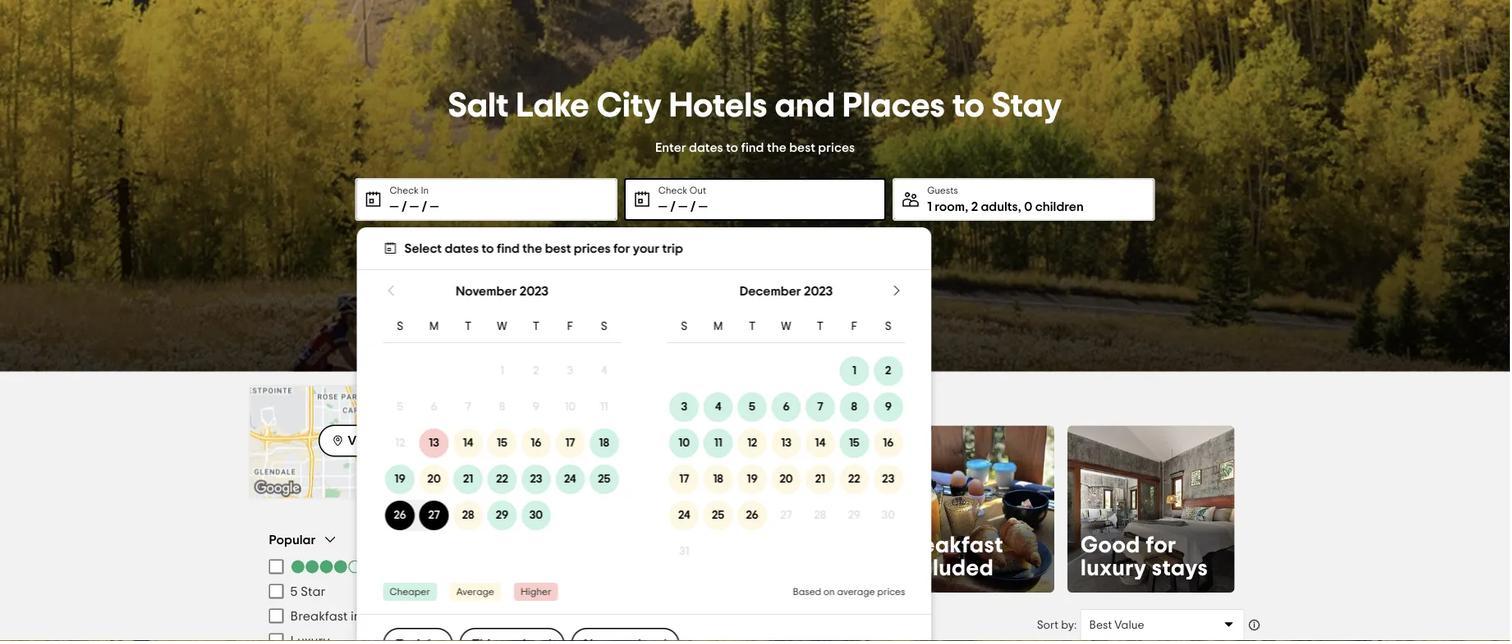 Task type: describe. For each thing, give the bounding box(es) containing it.
room
[[935, 200, 965, 214]]

map
[[379, 435, 405, 448]]

children
[[1036, 200, 1084, 214]]

lake for 108 properties in salt lake city
[[635, 618, 664, 631]]

city for popular hotels in salt lake city right now
[[765, 388, 802, 407]]

find for select
[[497, 242, 520, 255]]

2 horizontal spatial to
[[953, 89, 985, 123]]

0 vertical spatial included
[[901, 557, 994, 580]]

7 inside november 2023 grid
[[465, 402, 471, 413]]

2023 for december 2023
[[804, 285, 833, 298]]

2 , from the left
[[1018, 200, 1022, 214]]

enter dates to find the best prices
[[656, 141, 855, 154]]

average
[[457, 587, 495, 597]]

in for properties
[[595, 618, 605, 631]]

0 horizontal spatial city
[[597, 89, 662, 123]]

good for luxury stays link
[[1068, 426, 1235, 593]]

salt lake city hotels and places to stay
[[448, 89, 1063, 123]]

dates for enter
[[689, 141, 723, 154]]

31
[[679, 546, 690, 558]]

2 for december 2023
[[886, 366, 892, 377]]

view map
[[348, 435, 405, 448]]

8 inside december 2023 "grid"
[[852, 402, 858, 413]]

in for hotels
[[659, 388, 675, 407]]

out
[[690, 186, 706, 196]]

select
[[405, 242, 442, 255]]

5 inside group
[[290, 585, 298, 598]]

1 s from the left
[[397, 321, 404, 333]]

30 inside december 2023 "grid"
[[882, 510, 895, 522]]

0 horizontal spatial lake
[[516, 89, 590, 123]]

12 inside december 2023 "grid"
[[747, 438, 758, 449]]

row containing 17
[[667, 462, 906, 498]]

2 inside guests 1 room , 2 adults , 0 children
[[972, 200, 978, 214]]

w for december
[[782, 321, 792, 333]]

breakfast included inside menu
[[290, 610, 403, 623]]

row containing 19
[[383, 462, 621, 498]]

very
[[616, 534, 665, 557]]

guests 1 room , 2 adults , 0 children
[[928, 186, 1084, 214]]

by:
[[1062, 620, 1077, 631]]

good for luxury stays
[[1081, 534, 1209, 580]]

popular for popular hotels in salt lake city right now
[[527, 388, 597, 407]]

1 / from the left
[[402, 200, 407, 214]]

guests
[[928, 186, 959, 196]]

enter
[[656, 141, 686, 154]]

6 inside november 2023 grid
[[431, 402, 438, 413]]

3 / from the left
[[671, 200, 676, 214]]

1 for november 2023
[[500, 366, 504, 377]]

row containing 24
[[667, 498, 906, 534]]

to for enter dates to find the best prices
[[726, 141, 739, 154]]

2 vertical spatial prices
[[878, 587, 906, 597]]

12 inside november 2023 grid
[[395, 438, 405, 449]]

view
[[348, 435, 376, 448]]

30 inside november 2023 grid
[[530, 510, 543, 522]]

21 inside november 2023 grid
[[463, 474, 473, 486]]

23 inside december 2023 "grid"
[[883, 474, 895, 486]]

7 inside december 2023 "grid"
[[818, 402, 824, 413]]

best
[[1090, 620, 1112, 631]]

now
[[852, 388, 888, 407]]

best value button
[[1081, 610, 1245, 642]]

0 horizontal spatial included
[[351, 610, 403, 623]]

places
[[843, 89, 945, 123]]

11 inside november 2023 grid
[[600, 402, 609, 413]]

3 inside november 2023 grid
[[567, 366, 574, 377]]

the for enter
[[767, 141, 787, 154]]

row group for november
[[383, 353, 621, 534]]

stay
[[992, 89, 1063, 123]]

hotels
[[601, 388, 655, 407]]

city for 108 properties in salt lake city
[[667, 618, 691, 631]]

traveler
[[540, 511, 629, 534]]

trip
[[663, 242, 683, 255]]

based
[[793, 587, 822, 597]]

1 t from the left
[[465, 321, 472, 333]]

108
[[507, 618, 527, 631]]

star
[[301, 585, 326, 598]]

check for check in — / — / —
[[390, 186, 419, 196]]

4 s from the left
[[885, 321, 892, 333]]

prices for enter dates to find the best prices
[[819, 141, 855, 154]]

0 horizontal spatial for
[[614, 242, 630, 255]]

29 inside november 2023 grid
[[496, 510, 509, 522]]

0 vertical spatial breakfast included
[[901, 534, 1004, 580]]

3 t from the left
[[749, 321, 756, 333]]

25 inside november 2023 grid
[[598, 474, 611, 486]]

2 for november 2023
[[533, 366, 539, 377]]

16 inside december 2023 "grid"
[[883, 438, 894, 449]]

f for december 2023
[[851, 321, 858, 333]]

19 inside december 2023 "grid"
[[747, 474, 758, 486]]

sort by:
[[1037, 620, 1077, 631]]

stays
[[1152, 557, 1209, 580]]

row group for december
[[667, 353, 906, 570]]

value
[[1115, 620, 1145, 631]]

2 t from the left
[[533, 321, 540, 333]]

your
[[633, 242, 660, 255]]

row containing 3
[[667, 389, 906, 426]]

cheaper
[[390, 587, 430, 597]]

1 — from the left
[[390, 200, 399, 214]]

breakfast inside group
[[290, 610, 348, 623]]

27 inside december 2023 "grid"
[[781, 510, 793, 522]]

20 inside "grid"
[[780, 474, 793, 486]]

26 inside november 2023 grid
[[394, 510, 406, 522]]

0 vertical spatial salt
[[448, 89, 509, 123]]

14 inside november 2023 grid
[[463, 438, 474, 449]]

popular hotels in salt lake city right now
[[527, 388, 888, 407]]

group containing popular
[[269, 532, 468, 642]]

salt for 108 properties in salt lake city
[[608, 618, 632, 631]]

1 for december 2023
[[853, 366, 857, 377]]

rating:
[[540, 534, 611, 557]]

select dates to find the best prices for your trip
[[405, 242, 683, 255]]

december
[[740, 285, 802, 298]]

4.0 of 5 bubbles image
[[290, 561, 363, 574]]

19 inside november 2023 grid
[[395, 474, 406, 486]]

sort
[[1037, 620, 1059, 631]]

w for november
[[497, 321, 507, 333]]

in
[[421, 186, 429, 196]]

on
[[824, 587, 835, 597]]



Task type: vqa. For each thing, say whether or not it's contained in the screenshot.
prices corresponding to Enter dates to find the best prices
yes



Task type: locate. For each thing, give the bounding box(es) containing it.
4 — from the left
[[659, 200, 668, 214]]

traveler rating: very good link
[[527, 426, 694, 593]]

0 horizontal spatial salt
[[448, 89, 509, 123]]

2
[[972, 200, 978, 214], [533, 366, 539, 377], [886, 366, 892, 377]]

18
[[599, 438, 610, 449], [713, 474, 724, 486]]

check for check out — / — / —
[[659, 186, 688, 196]]

the up november 2023 in the top of the page
[[523, 242, 542, 255]]

5 inside december 2023 "grid"
[[749, 402, 756, 413]]

0 vertical spatial 3
[[567, 366, 574, 377]]

1 inside december 2023 "grid"
[[853, 366, 857, 377]]

1 28 from the left
[[462, 510, 474, 522]]

the down the "salt lake city hotels and places to stay"
[[767, 141, 787, 154]]

1 inside guests 1 room , 2 adults , 0 children
[[928, 200, 932, 214]]

check left in
[[390, 186, 419, 196]]

30
[[530, 510, 543, 522], [882, 510, 895, 522]]

11 inside december 2023 "grid"
[[714, 438, 723, 449]]

2 14 from the left
[[815, 438, 826, 449]]

1 horizontal spatial 29
[[848, 510, 861, 522]]

0 horizontal spatial popular
[[269, 534, 316, 547]]

24 inside december 2023 "grid"
[[678, 510, 691, 522]]

13
[[429, 438, 439, 449], [781, 438, 792, 449]]

0 horizontal spatial m
[[429, 321, 439, 333]]

,
[[965, 200, 969, 214], [1018, 200, 1022, 214]]

5 up map
[[397, 402, 404, 413]]

14 inside december 2023 "grid"
[[815, 438, 826, 449]]

luxury
[[1081, 557, 1147, 580]]

1 14 from the left
[[463, 438, 474, 449]]

0 horizontal spatial find
[[497, 242, 520, 255]]

28 up on
[[815, 510, 827, 522]]

t down december 2023 at top
[[817, 321, 824, 333]]

1 8 from the left
[[499, 402, 505, 413]]

1 m from the left
[[429, 321, 439, 333]]

11
[[600, 402, 609, 413], [714, 438, 723, 449]]

14 right map
[[463, 438, 474, 449]]

24 up traveler
[[564, 474, 576, 486]]

good
[[540, 557, 596, 580]]

2 inside grid
[[533, 366, 539, 377]]

included
[[901, 557, 994, 580], [351, 610, 403, 623]]

, left 0
[[1018, 200, 1022, 214]]

and
[[775, 89, 836, 123]]

find
[[741, 141, 764, 154], [497, 242, 520, 255]]

s up popular hotels in salt lake city right now at the bottom of the page
[[681, 321, 688, 333]]

find for enter
[[741, 141, 764, 154]]

2 horizontal spatial 5
[[749, 402, 756, 413]]

/ up select
[[402, 200, 407, 214]]

1 horizontal spatial ,
[[1018, 200, 1022, 214]]

2 8 from the left
[[852, 402, 858, 413]]

0 horizontal spatial 20
[[428, 474, 441, 486]]

1 22 from the left
[[496, 474, 508, 486]]

—
[[390, 200, 399, 214], [410, 200, 419, 214], [430, 200, 439, 214], [659, 200, 668, 214], [679, 200, 688, 214], [699, 200, 708, 214]]

0 horizontal spatial 26
[[394, 510, 406, 522]]

for inside 'good for luxury stays'
[[1146, 534, 1177, 557]]

1 horizontal spatial 15
[[849, 438, 860, 449]]

1 vertical spatial salt
[[679, 388, 714, 407]]

1 20 from the left
[[428, 474, 441, 486]]

12 down popular hotels in salt lake city right now at the bottom of the page
[[747, 438, 758, 449]]

6 — from the left
[[699, 200, 708, 214]]

f for november 2023
[[567, 321, 574, 333]]

2 horizontal spatial prices
[[878, 587, 906, 597]]

to left the stay in the top right of the page
[[953, 89, 985, 123]]

18 inside december 2023 "grid"
[[713, 474, 724, 486]]

2 check from the left
[[659, 186, 688, 196]]

2 23 from the left
[[883, 474, 895, 486]]

1 horizontal spatial 2
[[886, 366, 892, 377]]

s up hotels
[[601, 321, 608, 333]]

previous month image
[[383, 283, 400, 299]]

, left adults
[[965, 200, 969, 214]]

m for december 2023
[[714, 321, 723, 333]]

10 down popular hotels in salt lake city right now at the bottom of the page
[[679, 438, 690, 449]]

2 7 from the left
[[818, 402, 824, 413]]

18 inside november 2023 grid
[[599, 438, 610, 449]]

next month image
[[889, 283, 906, 299]]

0 horizontal spatial 10
[[565, 402, 576, 413]]

0 vertical spatial best
[[790, 141, 816, 154]]

w
[[497, 321, 507, 333], [782, 321, 792, 333]]

1 13 from the left
[[429, 438, 439, 449]]

29 inside december 2023 "grid"
[[848, 510, 861, 522]]

0 horizontal spatial 30
[[530, 510, 543, 522]]

1 30 from the left
[[530, 510, 543, 522]]

2 f from the left
[[851, 321, 858, 333]]

2 26 from the left
[[746, 510, 759, 522]]

w inside november 2023 grid
[[497, 321, 507, 333]]

1 horizontal spatial 17
[[680, 474, 689, 486]]

f inside november 2023 grid
[[567, 321, 574, 333]]

higher
[[521, 587, 552, 597]]

2 horizontal spatial 1
[[928, 200, 932, 214]]

5 left 'right'
[[749, 402, 756, 413]]

t down november
[[465, 321, 472, 333]]

2 vertical spatial to
[[482, 242, 494, 255]]

m up popular hotels in salt lake city right now at the bottom of the page
[[714, 321, 723, 333]]

1 12 from the left
[[395, 438, 405, 449]]

0 horizontal spatial breakfast
[[290, 610, 348, 623]]

17 inside november 2023 grid
[[566, 438, 575, 449]]

27
[[428, 510, 440, 522], [781, 510, 793, 522]]

prices for select dates to find the best prices for your trip
[[574, 242, 611, 255]]

3
[[567, 366, 574, 377], [681, 402, 688, 413]]

17
[[566, 438, 575, 449], [680, 474, 689, 486]]

13 inside november 2023 grid
[[429, 438, 439, 449]]

1 horizontal spatial included
[[901, 557, 994, 580]]

15 inside november 2023 grid
[[497, 438, 508, 449]]

row inside november 2023 grid
[[383, 498, 621, 534]]

0 horizontal spatial dates
[[445, 242, 479, 255]]

19
[[395, 474, 406, 486], [747, 474, 758, 486]]

1 horizontal spatial 1
[[853, 366, 857, 377]]

20
[[428, 474, 441, 486], [780, 474, 793, 486]]

0 vertical spatial to
[[953, 89, 985, 123]]

prices down and
[[819, 141, 855, 154]]

best value
[[1090, 620, 1145, 631]]

0 vertical spatial city
[[597, 89, 662, 123]]

9
[[533, 402, 540, 413], [885, 402, 892, 413]]

2 12 from the left
[[747, 438, 758, 449]]

1 , from the left
[[965, 200, 969, 214]]

to
[[953, 89, 985, 123], [726, 141, 739, 154], [482, 242, 494, 255]]

28 inside december 2023 "grid"
[[815, 510, 827, 522]]

0 horizontal spatial breakfast included
[[290, 610, 403, 623]]

best
[[790, 141, 816, 154], [545, 242, 571, 255]]

m
[[429, 321, 439, 333], [714, 321, 723, 333]]

1 horizontal spatial 20
[[780, 474, 793, 486]]

1 down november 2023 in the top of the page
[[500, 366, 504, 377]]

popular up 4.0 of 5 bubbles image
[[269, 534, 316, 547]]

2 6 from the left
[[783, 402, 790, 413]]

right
[[806, 388, 848, 407]]

m inside grid
[[429, 321, 439, 333]]

2023 inside grid
[[520, 285, 549, 298]]

2023 inside "grid"
[[804, 285, 833, 298]]

28 up average
[[462, 510, 474, 522]]

1 23 from the left
[[530, 474, 543, 486]]

0 vertical spatial 24
[[564, 474, 576, 486]]

6
[[431, 402, 438, 413], [783, 402, 790, 413]]

1 vertical spatial 18
[[713, 474, 724, 486]]

/ up trip
[[671, 200, 676, 214]]

1 up now
[[853, 366, 857, 377]]

1 horizontal spatial 16
[[883, 438, 894, 449]]

3 inside row
[[681, 402, 688, 413]]

2 28 from the left
[[815, 510, 827, 522]]

popular left hotels
[[527, 388, 597, 407]]

1 19 from the left
[[395, 474, 406, 486]]

0 horizontal spatial 3
[[567, 366, 574, 377]]

prices right "average"
[[878, 587, 906, 597]]

november 2023
[[456, 285, 549, 298]]

7
[[465, 402, 471, 413], [818, 402, 824, 413]]

17 up 31
[[680, 474, 689, 486]]

2 15 from the left
[[849, 438, 860, 449]]

city down 31
[[667, 618, 691, 631]]

0 horizontal spatial 2
[[533, 366, 539, 377]]

december 2023
[[740, 285, 833, 298]]

2023 down select dates to find the best prices for your trip
[[520, 285, 549, 298]]

22 inside december 2023 "grid"
[[849, 474, 861, 486]]

1 horizontal spatial breakfast included
[[901, 534, 1004, 580]]

check out — / — / —
[[659, 186, 708, 214]]

0 horizontal spatial f
[[567, 321, 574, 333]]

1 15 from the left
[[497, 438, 508, 449]]

to for select dates to find the best prices for your trip
[[482, 242, 494, 255]]

november 2023 grid
[[383, 270, 621, 570]]

1 horizontal spatial 24
[[678, 510, 691, 522]]

0 horizontal spatial 7
[[465, 402, 471, 413]]

for
[[614, 242, 630, 255], [1146, 534, 1177, 557]]

0 vertical spatial breakfast
[[901, 534, 1004, 557]]

1 horizontal spatial 21
[[816, 474, 826, 486]]

1 horizontal spatial check
[[659, 186, 688, 196]]

2 19 from the left
[[747, 474, 758, 486]]

row containing 5
[[383, 389, 621, 426]]

8 inside november 2023 grid
[[499, 402, 505, 413]]

24 inside november 2023 grid
[[564, 474, 576, 486]]

22
[[496, 474, 508, 486], [849, 474, 861, 486]]

good
[[1081, 534, 1141, 557]]

1 vertical spatial 4
[[715, 402, 722, 413]]

in right properties
[[595, 618, 605, 631]]

1 left room at the right
[[928, 200, 932, 214]]

5
[[397, 402, 404, 413], [749, 402, 756, 413], [290, 585, 298, 598]]

2023 for november 2023
[[520, 285, 549, 298]]

breakfast included link
[[888, 426, 1055, 593]]

m down select
[[429, 321, 439, 333]]

1 w from the left
[[497, 321, 507, 333]]

1 26 from the left
[[394, 510, 406, 522]]

w down november 2023 in the top of the page
[[497, 321, 507, 333]]

1 horizontal spatial 22
[[849, 474, 861, 486]]

based on average prices
[[793, 587, 906, 597]]

2 horizontal spatial city
[[765, 388, 802, 407]]

1 horizontal spatial 14
[[815, 438, 826, 449]]

0 horizontal spatial 9
[[533, 402, 540, 413]]

dates for select
[[445, 242, 479, 255]]

108 properties in salt lake city
[[507, 618, 691, 631]]

1 vertical spatial breakfast included
[[290, 610, 403, 623]]

check left out
[[659, 186, 688, 196]]

f inside december 2023 "grid"
[[851, 321, 858, 333]]

2 16 from the left
[[883, 438, 894, 449]]

0 horizontal spatial 8
[[499, 402, 505, 413]]

t down december
[[749, 321, 756, 333]]

0 horizontal spatial 22
[[496, 474, 508, 486]]

m inside "grid"
[[714, 321, 723, 333]]

/
[[402, 200, 407, 214], [422, 200, 427, 214], [671, 200, 676, 214], [691, 200, 696, 214]]

t down november 2023 in the top of the page
[[533, 321, 540, 333]]

4 / from the left
[[691, 200, 696, 214]]

best down and
[[790, 141, 816, 154]]

8
[[499, 402, 505, 413], [852, 402, 858, 413]]

1 horizontal spatial 19
[[747, 474, 758, 486]]

21 inside december 2023 "grid"
[[816, 474, 826, 486]]

23
[[530, 474, 543, 486], [883, 474, 895, 486]]

1 horizontal spatial f
[[851, 321, 858, 333]]

row group
[[383, 353, 621, 534], [667, 353, 906, 570]]

2 20 from the left
[[780, 474, 793, 486]]

0 horizontal spatial 27
[[428, 510, 440, 522]]

14
[[463, 438, 474, 449], [815, 438, 826, 449]]

0 vertical spatial find
[[741, 141, 764, 154]]

2 2023 from the left
[[804, 285, 833, 298]]

f
[[567, 321, 574, 333], [851, 321, 858, 333]]

3 — from the left
[[430, 200, 439, 214]]

the for select
[[523, 242, 542, 255]]

salt
[[448, 89, 509, 123], [679, 388, 714, 407], [608, 618, 632, 631]]

/ down out
[[691, 200, 696, 214]]

row containing 26
[[383, 498, 621, 534]]

prices left your
[[574, 242, 611, 255]]

for left your
[[614, 242, 630, 255]]

22 inside november 2023 grid
[[496, 474, 508, 486]]

1 21 from the left
[[463, 474, 473, 486]]

0 horizontal spatial 12
[[395, 438, 405, 449]]

1 horizontal spatial breakfast
[[901, 534, 1004, 557]]

10 inside december 2023 "grid"
[[679, 438, 690, 449]]

24 up 31
[[678, 510, 691, 522]]

2 22 from the left
[[849, 474, 861, 486]]

20 inside grid
[[428, 474, 441, 486]]

view map button
[[319, 425, 418, 457]]

1 horizontal spatial dates
[[689, 141, 723, 154]]

to up november
[[482, 242, 494, 255]]

dates right enter
[[689, 141, 723, 154]]

menu
[[269, 555, 468, 642]]

dates
[[689, 141, 723, 154], [445, 242, 479, 255]]

2 / from the left
[[422, 200, 427, 214]]

10 inside november 2023 grid
[[565, 402, 576, 413]]

0 horizontal spatial to
[[482, 242, 494, 255]]

0 horizontal spatial 14
[[463, 438, 474, 449]]

check inside check in — / — / —
[[390, 186, 419, 196]]

5 — from the left
[[679, 200, 688, 214]]

10 left hotels
[[565, 402, 576, 413]]

check inside check out — / — / —
[[659, 186, 688, 196]]

1
[[928, 200, 932, 214], [500, 366, 504, 377], [853, 366, 857, 377]]

2 horizontal spatial salt
[[679, 388, 714, 407]]

1 vertical spatial included
[[351, 610, 403, 623]]

23 inside november 2023 grid
[[530, 474, 543, 486]]

1 horizontal spatial lake
[[635, 618, 664, 631]]

the
[[767, 141, 787, 154], [523, 242, 542, 255]]

row
[[383, 312, 621, 343], [667, 312, 906, 343], [383, 353, 621, 389], [667, 353, 906, 389], [383, 389, 621, 426], [667, 389, 906, 426], [383, 426, 621, 462], [667, 426, 906, 462], [383, 462, 621, 498], [667, 462, 906, 498], [383, 498, 621, 534], [667, 498, 906, 534]]

to down hotels at the top of the page
[[726, 141, 739, 154]]

best for enter dates to find the best prices
[[790, 141, 816, 154]]

2 w from the left
[[782, 321, 792, 333]]

1 horizontal spatial salt
[[608, 618, 632, 631]]

4
[[601, 366, 608, 377], [715, 402, 722, 413]]

1 f from the left
[[567, 321, 574, 333]]

1 16 from the left
[[531, 438, 542, 449]]

lake for popular hotels in salt lake city right now
[[718, 388, 761, 407]]

0 horizontal spatial 24
[[564, 474, 576, 486]]

28
[[462, 510, 474, 522], [815, 510, 827, 522]]

1 horizontal spatial 8
[[852, 402, 858, 413]]

28 inside november 2023 grid
[[462, 510, 474, 522]]

check
[[390, 186, 419, 196], [659, 186, 688, 196]]

1 vertical spatial 3
[[681, 402, 688, 413]]

1 horizontal spatial popular
[[527, 388, 597, 407]]

1 vertical spatial find
[[497, 242, 520, 255]]

1 2023 from the left
[[520, 285, 549, 298]]

14 down 'right'
[[815, 438, 826, 449]]

2 m from the left
[[714, 321, 723, 333]]

2 13 from the left
[[781, 438, 792, 449]]

row containing 12
[[383, 426, 621, 462]]

properties
[[530, 618, 592, 631]]

24
[[564, 474, 576, 486], [678, 510, 691, 522]]

0 horizontal spatial 13
[[429, 438, 439, 449]]

1 horizontal spatial 27
[[781, 510, 793, 522]]

0 vertical spatial in
[[659, 388, 675, 407]]

2 — from the left
[[410, 200, 419, 214]]

s down 'next month' image
[[885, 321, 892, 333]]

1 horizontal spatial 23
[[883, 474, 895, 486]]

1 horizontal spatial 9
[[885, 402, 892, 413]]

traveler rating: very good
[[540, 511, 665, 580]]

1 row group from the left
[[383, 353, 621, 534]]

0 horizontal spatial the
[[523, 242, 542, 255]]

1 29 from the left
[[496, 510, 509, 522]]

3 s from the left
[[681, 321, 688, 333]]

16
[[531, 438, 542, 449], [883, 438, 894, 449]]

0 vertical spatial 25
[[598, 474, 611, 486]]

2 row group from the left
[[667, 353, 906, 570]]

26 inside december 2023 "grid"
[[746, 510, 759, 522]]

2 9 from the left
[[885, 402, 892, 413]]

1 horizontal spatial 25
[[712, 510, 725, 522]]

4 inside november 2023 grid
[[601, 366, 608, 377]]

1 vertical spatial breakfast
[[290, 610, 348, 623]]

12
[[395, 438, 405, 449], [747, 438, 758, 449]]

november
[[456, 285, 517, 298]]

adults
[[981, 200, 1018, 214]]

1 horizontal spatial 11
[[714, 438, 723, 449]]

15 inside december 2023 "grid"
[[849, 438, 860, 449]]

1 horizontal spatial 10
[[679, 438, 690, 449]]

menu containing 5 star
[[269, 555, 468, 642]]

popular for popular
[[269, 534, 316, 547]]

best for select dates to find the best prices for your trip
[[545, 242, 571, 255]]

10
[[565, 402, 576, 413], [679, 438, 690, 449]]

breakfast
[[901, 534, 1004, 557], [290, 610, 348, 623]]

best up november 2023 in the top of the page
[[545, 242, 571, 255]]

1 horizontal spatial row group
[[667, 353, 906, 570]]

1 7 from the left
[[465, 402, 471, 413]]

1 horizontal spatial m
[[714, 321, 723, 333]]

27 inside november 2023 grid
[[428, 510, 440, 522]]

5 left star
[[290, 585, 298, 598]]

1 horizontal spatial in
[[659, 388, 675, 407]]

0 horizontal spatial 15
[[497, 438, 508, 449]]

29
[[496, 510, 509, 522], [848, 510, 861, 522]]

s down previous month image
[[397, 321, 404, 333]]

w down december 2023 at top
[[782, 321, 792, 333]]

2 21 from the left
[[816, 474, 826, 486]]

1 6 from the left
[[431, 402, 438, 413]]

find down the "salt lake city hotels and places to stay"
[[741, 141, 764, 154]]

6 inside december 2023 "grid"
[[783, 402, 790, 413]]

0
[[1025, 200, 1033, 214]]

1 vertical spatial 25
[[712, 510, 725, 522]]

9 inside december 2023 "grid"
[[885, 402, 892, 413]]

13 inside december 2023 "grid"
[[781, 438, 792, 449]]

26
[[394, 510, 406, 522], [746, 510, 759, 522]]

hotels
[[669, 89, 768, 123]]

1 vertical spatial popular
[[269, 534, 316, 547]]

city up enter
[[597, 89, 662, 123]]

4 t from the left
[[817, 321, 824, 333]]

find up november 2023 in the top of the page
[[497, 242, 520, 255]]

in right hotels
[[659, 388, 675, 407]]

dates right select
[[445, 242, 479, 255]]

1 9 from the left
[[533, 402, 540, 413]]

16 inside november 2023 grid
[[531, 438, 542, 449]]

row containing 10
[[667, 426, 906, 462]]

w inside december 2023 "grid"
[[782, 321, 792, 333]]

0 vertical spatial the
[[767, 141, 787, 154]]

city left 'right'
[[765, 388, 802, 407]]

1 vertical spatial dates
[[445, 242, 479, 255]]

salt for popular hotels in salt lake city right now
[[679, 388, 714, 407]]

25
[[598, 474, 611, 486], [712, 510, 725, 522]]

2 30 from the left
[[882, 510, 895, 522]]

average
[[837, 587, 875, 597]]

2 vertical spatial salt
[[608, 618, 632, 631]]

2 horizontal spatial lake
[[718, 388, 761, 407]]

december 2023 grid
[[667, 270, 906, 570]]

group
[[269, 532, 468, 642]]

5 inside november 2023 grid
[[397, 402, 404, 413]]

m for november 2023
[[429, 321, 439, 333]]

9 inside november 2023 grid
[[533, 402, 540, 413]]

check in — / — / —
[[390, 186, 439, 214]]

city
[[597, 89, 662, 123], [765, 388, 802, 407], [667, 618, 691, 631]]

0 horizontal spatial 18
[[599, 438, 610, 449]]

5 star
[[290, 585, 326, 598]]

0 vertical spatial popular
[[527, 388, 597, 407]]

1 vertical spatial 24
[[678, 510, 691, 522]]

1 27 from the left
[[428, 510, 440, 522]]

0 vertical spatial prices
[[819, 141, 855, 154]]

1 check from the left
[[390, 186, 419, 196]]

17 up traveler
[[566, 438, 575, 449]]

4 inside row
[[715, 402, 722, 413]]

2 27 from the left
[[781, 510, 793, 522]]

0 horizontal spatial 11
[[600, 402, 609, 413]]

12 right view
[[395, 438, 405, 449]]

0 vertical spatial dates
[[689, 141, 723, 154]]

for right good
[[1146, 534, 1177, 557]]

25 inside december 2023 "grid"
[[712, 510, 725, 522]]

1 horizontal spatial 7
[[818, 402, 824, 413]]

2023 right december
[[804, 285, 833, 298]]

1 horizontal spatial w
[[782, 321, 792, 333]]

1 horizontal spatial city
[[667, 618, 691, 631]]

2 s from the left
[[601, 321, 608, 333]]

2 inside "grid"
[[886, 366, 892, 377]]

/ down in
[[422, 200, 427, 214]]

1 inside november 2023 grid
[[500, 366, 504, 377]]

17 inside december 2023 "grid"
[[680, 474, 689, 486]]

2 29 from the left
[[848, 510, 861, 522]]



